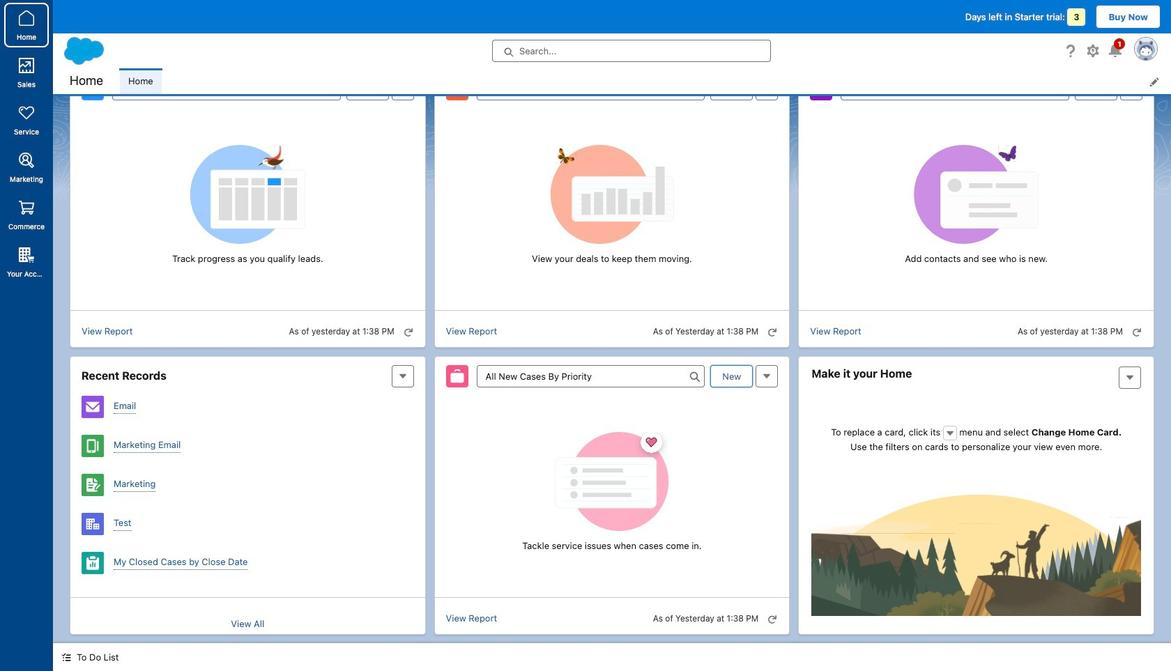 Task type: locate. For each thing, give the bounding box(es) containing it.
text default image
[[946, 429, 955, 439], [61, 653, 71, 663]]

list
[[120, 68, 1172, 94]]

communication subscription channel type image
[[82, 435, 104, 457]]

communication subscription image
[[82, 474, 104, 496]]

2 select an option text field from the left
[[841, 78, 1070, 100]]

0 vertical spatial text default image
[[946, 429, 955, 439]]

0 horizontal spatial select an option text field
[[112, 78, 341, 100]]

1 horizontal spatial select an option text field
[[841, 78, 1070, 100]]

Select an Option text field
[[477, 365, 705, 387]]

0 horizontal spatial text default image
[[61, 653, 71, 663]]

Select an Option text field
[[112, 78, 341, 100], [841, 78, 1070, 100]]

engagement channel type image
[[82, 396, 104, 418]]



Task type: vqa. For each thing, say whether or not it's contained in the screenshot.
Segment Name element
no



Task type: describe. For each thing, give the bounding box(es) containing it.
1 horizontal spatial text default image
[[946, 429, 955, 439]]

report image
[[82, 552, 104, 574]]

account image
[[82, 513, 104, 535]]

1 select an option text field from the left
[[112, 78, 341, 100]]

1 vertical spatial text default image
[[61, 653, 71, 663]]



